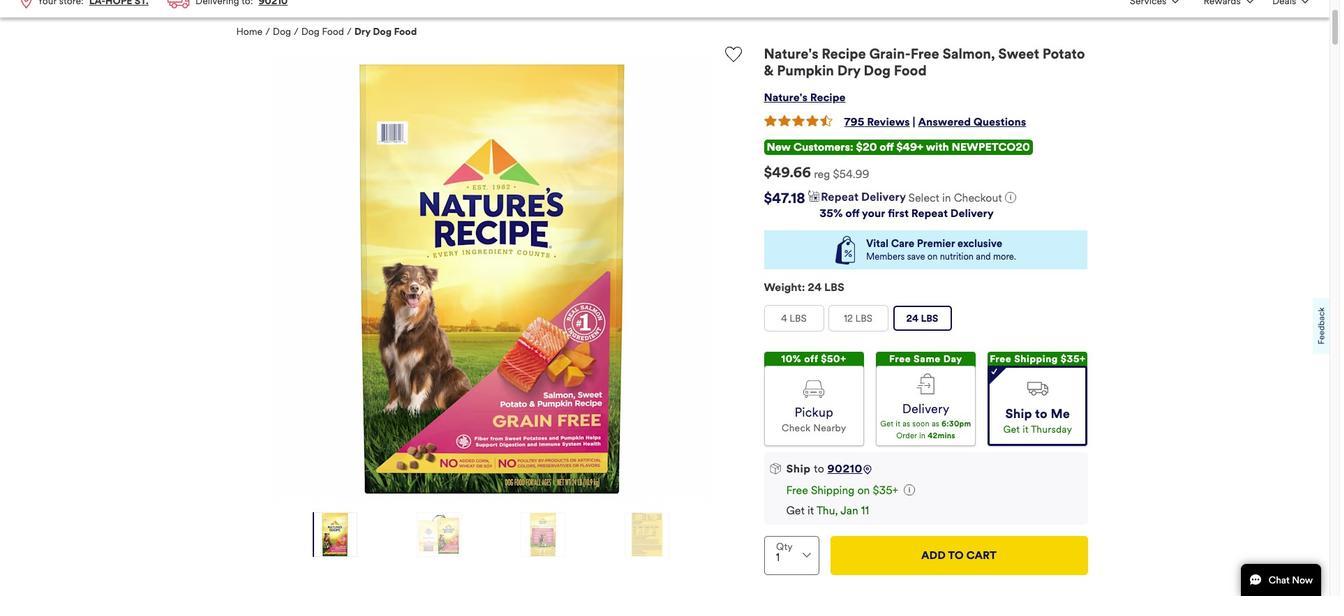 Task type: vqa. For each thing, say whether or not it's contained in the screenshot.
SPINACH,
no



Task type: describe. For each thing, give the bounding box(es) containing it.
vital
[[866, 237, 889, 250]]

nature's for nature's recipe grain-free salmon, sweet potato & pumpkin dry dog food
[[764, 46, 818, 63]]

new
[[767, 140, 791, 154]]

dry dog food link
[[354, 26, 417, 38]]

soon
[[912, 420, 930, 429]]

me
[[1051, 406, 1070, 422]]

care
[[891, 237, 914, 250]]

newpetco20
[[952, 140, 1030, 154]]

:
[[802, 281, 805, 294]]

icon info 2 button for select in checkout
[[1005, 191, 1016, 205]]

with
[[926, 140, 949, 154]]

$49.66 reg $54.99
[[764, 164, 869, 182]]

|
[[913, 115, 915, 129]]

shipping for $35+
[[1014, 353, 1058, 365]]

to for 90210
[[814, 462, 825, 475]]

get inside delivery get it as soon as 6:30pm order in 42mins
[[880, 420, 894, 429]]

$20
[[856, 140, 877, 154]]

day
[[943, 353, 962, 365]]

&
[[764, 62, 774, 80]]

recipe for nature's recipe grain-free salmon, sweet potato & pumpkin dry dog food
[[822, 46, 866, 63]]

home
[[236, 26, 263, 38]]

cart
[[966, 549, 997, 562]]

in inside delivery get it as soon as 6:30pm order in 42mins
[[919, 431, 926, 440]]

home / dog / dog food /
[[236, 26, 352, 38]]

12 lbs
[[844, 312, 872, 324]]

jan
[[840, 504, 858, 517]]

pickup
[[795, 405, 833, 420]]

795
[[844, 115, 864, 129]]

icon check success 4 image
[[991, 367, 997, 374]]

delivery inside delivery get it as soon as 6:30pm order in 42mins
[[902, 401, 949, 417]]

1 / from the left
[[265, 26, 270, 38]]

on inside vital care premier exclusive members save on nutrition and more.
[[927, 251, 938, 263]]

vital care premier exclusive members save on nutrition and more.
[[866, 237, 1016, 263]]

ship for me
[[1005, 406, 1032, 422]]

save
[[907, 251, 925, 263]]

nature's for nature's recipe
[[764, 91, 807, 104]]

more.
[[993, 251, 1016, 263]]

ship for 90210
[[786, 462, 811, 475]]

lbs right :
[[824, 281, 844, 294]]

0 horizontal spatial it
[[807, 504, 814, 517]]

option group containing 4 lbs
[[764, 305, 1088, 337]]

1 list from the left
[[11, 0, 297, 18]]

reviews
[[867, 115, 910, 129]]

potato
[[1043, 46, 1085, 63]]

nature's recipe grain-free salmon, sweet potato & pumpkin dry dog food - thumbnail-3 image
[[521, 512, 565, 557]]

carat down icon 13 image for 2nd carat down icon 13 dropdown button from right
[[1246, 0, 1253, 3]]

thu,
[[816, 504, 838, 517]]

0 horizontal spatial food
[[322, 26, 344, 38]]

nature's recipe grain-free salmon, sweet potato & pumpkin dry dog food - carousel image #1 image
[[270, 57, 714, 501]]

dry dog food
[[354, 26, 417, 38]]

to
[[948, 549, 964, 562]]

off for $50+
[[804, 353, 818, 365]]

premier
[[917, 237, 955, 250]]

sweet
[[998, 46, 1039, 63]]

grain-
[[869, 46, 911, 63]]

shipping for on
[[811, 484, 855, 497]]

0 vertical spatial $35+
[[1061, 353, 1086, 365]]

90210 button
[[827, 462, 862, 475]]

your
[[862, 207, 885, 220]]

1 horizontal spatial food
[[394, 26, 417, 38]]

free shipping $35+
[[990, 353, 1086, 365]]

customers:
[[793, 140, 853, 154]]

first
[[888, 207, 909, 220]]

nature's recipe grain-free salmon, sweet potato & pumpkin dry dog food - thumbnail-1 image
[[313, 512, 357, 557]]

free for free shipping $35+
[[990, 353, 1012, 365]]

it inside delivery get it as soon as 6:30pm order in 42mins
[[896, 420, 900, 429]]

icon carat down image
[[802, 553, 811, 558]]

lbs for 24 lbs
[[921, 312, 938, 324]]

free same day $35+
[[889, 353, 962, 380]]

2 as from the left
[[932, 420, 939, 429]]

795 reviews | answered questions
[[844, 115, 1026, 129]]

0 vertical spatial 24
[[808, 281, 822, 294]]

option group containing delivery
[[764, 352, 1088, 446]]

thursday
[[1031, 424, 1072, 436]]

dog right dog food link
[[373, 26, 392, 38]]

35% off your first repeat delivery
[[820, 207, 994, 220]]

add
[[921, 549, 946, 562]]

add to cart button
[[830, 536, 1088, 575]]

nature's recipe link
[[764, 91, 846, 104]]

nature's recipe grain-free salmon, sweet potato & pumpkin dry dog food - thumbnail-2 image
[[417, 512, 461, 557]]

dog inside nature's recipe grain-free salmon, sweet potato & pumpkin dry dog food
[[864, 62, 891, 80]]

recipe for nature's recipe
[[810, 91, 846, 104]]

food inside nature's recipe grain-free salmon, sweet potato & pumpkin dry dog food
[[894, 62, 927, 80]]

it inside 'ship to me get it thursday'
[[1023, 424, 1029, 436]]

11
[[861, 504, 869, 517]]



Task type: locate. For each thing, give the bounding box(es) containing it.
1 vertical spatial nature's
[[764, 91, 807, 104]]

in down soon
[[919, 431, 926, 440]]

icon info 2 button
[[1005, 191, 1016, 205], [904, 484, 915, 497]]

carat down icon 13 image for 3rd carat down icon 13 dropdown button from the left
[[1302, 0, 1309, 3]]

pickup check nearby
[[782, 405, 846, 434]]

free inside nature's recipe grain-free salmon, sweet potato & pumpkin dry dog food
[[911, 46, 939, 63]]

variation-4 LBS radio
[[765, 306, 823, 331]]

0 horizontal spatial off
[[804, 353, 818, 365]]

1 horizontal spatial delivery
[[950, 207, 994, 220]]

2 option group from the top
[[764, 352, 1088, 446]]

$35+ for free shipping on $35+
[[873, 484, 898, 497]]

$35+
[[1061, 353, 1086, 365], [913, 369, 938, 380], [873, 484, 898, 497]]

on up 11
[[857, 484, 870, 497]]

free left "same"
[[889, 353, 911, 365]]

exclusive
[[957, 237, 1002, 250]]

1 horizontal spatial it
[[896, 420, 900, 429]]

24 lbs
[[906, 312, 938, 324]]

free up icon check success 4
[[990, 353, 1012, 365]]

get left thursday
[[1003, 424, 1020, 436]]

$35+ inside free same day $35+
[[913, 369, 938, 380]]

1 horizontal spatial 24
[[906, 312, 919, 324]]

2 horizontal spatial get
[[1003, 424, 1020, 436]]

get it thu, jan 11
[[786, 504, 869, 517]]

carat down icon 13 image for third carat down icon 13 dropdown button from right
[[1172, 0, 1179, 3]]

1 carat down icon 13 image from the left
[[1172, 0, 1179, 3]]

4 lbs
[[781, 312, 807, 324]]

2 horizontal spatial /
[[347, 26, 352, 38]]

0 horizontal spatial ship
[[786, 462, 811, 475]]

10%
[[781, 353, 801, 365]]

/ left dog link
[[265, 26, 270, 38]]

get inside 'ship to me get it thursday'
[[1003, 424, 1020, 436]]

0 horizontal spatial to
[[814, 462, 825, 475]]

1 horizontal spatial in
[[942, 191, 951, 205]]

carat down icon 13 image
[[1172, 0, 1179, 3], [1246, 0, 1253, 3], [1302, 0, 1309, 3]]

check
[[782, 422, 811, 434]]

/ right dog link
[[294, 26, 298, 38]]

free for free same day $35+
[[889, 353, 911, 365]]

nearby
[[813, 422, 846, 434]]

$54.99
[[833, 168, 869, 181]]

$35+ left free shipping on $35+ image
[[873, 484, 898, 497]]

ship to 90210
[[786, 462, 862, 475]]

0 vertical spatial nature's
[[764, 46, 818, 63]]

2 horizontal spatial off
[[880, 140, 894, 154]]

nutrition
[[940, 251, 974, 263]]

members
[[866, 251, 905, 263]]

checkout
[[954, 191, 1002, 205]]

/ right dog food link
[[347, 26, 352, 38]]

nature's recipe grain-free salmon, sweet potato & pumpkin dry dog food
[[764, 46, 1085, 80]]

1 vertical spatial in
[[919, 431, 926, 440]]

0 vertical spatial off
[[880, 140, 894, 154]]

1 horizontal spatial to
[[1035, 406, 1048, 422]]

lbs inside option
[[790, 312, 807, 324]]

as
[[903, 420, 910, 429], [932, 420, 939, 429]]

select
[[908, 191, 939, 205]]

$50+
[[821, 353, 846, 365]]

get text from wcs image
[[1005, 192, 1016, 203]]

1 vertical spatial off
[[845, 207, 859, 220]]

food
[[322, 26, 344, 38], [394, 26, 417, 38], [894, 62, 927, 80]]

carat down icon 13 button
[[1122, 0, 1187, 16], [1190, 0, 1261, 16], [1264, 0, 1317, 16]]

0 vertical spatial ship
[[1005, 406, 1032, 422]]

24
[[808, 281, 822, 294], [906, 312, 919, 324]]

recipe inside nature's recipe grain-free salmon, sweet potato & pumpkin dry dog food
[[822, 46, 866, 63]]

24 inside radio
[[906, 312, 919, 324]]

2 list from the left
[[1120, 0, 1318, 18]]

24 up "same"
[[906, 312, 919, 324]]

1 as from the left
[[903, 420, 910, 429]]

dog food link
[[301, 26, 344, 38]]

icon info 2 button for free shipping on $35+
[[904, 484, 915, 497]]

get left thu,
[[786, 504, 805, 517]]

$35+ up me
[[1061, 353, 1086, 365]]

dog up reviews
[[864, 62, 891, 80]]

2 carat down icon 13 button from the left
[[1190, 0, 1261, 16]]

1 horizontal spatial get
[[880, 420, 894, 429]]

get
[[880, 420, 894, 429], [1003, 424, 1020, 436], [786, 504, 805, 517]]

0 horizontal spatial as
[[903, 420, 910, 429]]

option group
[[764, 305, 1088, 337], [764, 352, 1088, 446]]

lbs for 12 lbs
[[855, 312, 872, 324]]

35%
[[820, 207, 843, 220]]

free shipping on $35+
[[786, 484, 898, 497]]

2 carat down icon 13 image from the left
[[1246, 0, 1253, 3]]

1 horizontal spatial on
[[927, 251, 938, 263]]

6:30pm
[[942, 420, 971, 429]]

1 carat down icon 13 button from the left
[[1122, 0, 1187, 16]]

select in checkout
[[908, 191, 1002, 205]]

3 / from the left
[[347, 26, 352, 38]]

12
[[844, 312, 853, 324]]

order
[[896, 431, 917, 440]]

1 vertical spatial delivery
[[902, 401, 949, 417]]

$49+
[[896, 140, 923, 154]]

icon delivery pin image
[[862, 465, 872, 475]]

dog
[[273, 26, 291, 38], [301, 26, 319, 38], [373, 26, 392, 38], [864, 62, 891, 80]]

on
[[927, 251, 938, 263], [857, 484, 870, 497]]

1 vertical spatial dry
[[837, 62, 860, 80]]

1 horizontal spatial off
[[845, 207, 859, 220]]

new customers: $20 off $49+ with newpetco20
[[767, 140, 1030, 154]]

10% off $50+
[[781, 353, 846, 365]]

free shipping on $35+ image
[[904, 484, 915, 495]]

recipe
[[822, 46, 866, 63], [810, 91, 846, 104]]

icon info 2 button right checkout
[[1005, 191, 1016, 205]]

questions
[[974, 115, 1026, 129]]

90210
[[827, 462, 862, 475]]

0 horizontal spatial on
[[857, 484, 870, 497]]

home link
[[236, 26, 263, 38]]

2 horizontal spatial it
[[1023, 424, 1029, 436]]

dry right dog food link
[[354, 26, 370, 38]]

to up thursday
[[1035, 406, 1048, 422]]

repeat delivery logo image
[[808, 191, 906, 203]]

$47.18
[[764, 190, 805, 207]]

it left thursday
[[1023, 424, 1029, 436]]

delivery up soon
[[902, 401, 949, 417]]

1 vertical spatial option group
[[764, 352, 1088, 446]]

recipe down pumpkin at the right top
[[810, 91, 846, 104]]

1 vertical spatial to
[[814, 462, 825, 475]]

and
[[976, 251, 991, 263]]

dog right dog link
[[301, 26, 319, 38]]

0 horizontal spatial in
[[919, 431, 926, 440]]

1 vertical spatial icon info 2 button
[[904, 484, 915, 497]]

recipe left grain-
[[822, 46, 866, 63]]

ship down check
[[786, 462, 811, 475]]

as up 42mins
[[932, 420, 939, 429]]

1 horizontal spatial as
[[932, 420, 939, 429]]

1 horizontal spatial dry
[[837, 62, 860, 80]]

0 vertical spatial delivery
[[950, 207, 994, 220]]

lbs
[[824, 281, 844, 294], [790, 312, 807, 324], [855, 312, 872, 324], [921, 312, 938, 324]]

nature's inside nature's recipe grain-free salmon, sweet potato & pumpkin dry dog food
[[764, 46, 818, 63]]

0 horizontal spatial shipping
[[811, 484, 855, 497]]

ship
[[1005, 406, 1032, 422], [786, 462, 811, 475]]

1 horizontal spatial shipping
[[1014, 353, 1058, 365]]

off
[[880, 140, 894, 154], [845, 207, 859, 220], [804, 353, 818, 365]]

24 right :
[[808, 281, 822, 294]]

1 horizontal spatial $35+
[[913, 369, 938, 380]]

variation-12 LBS radio
[[829, 306, 887, 331]]

1 vertical spatial recipe
[[810, 91, 846, 104]]

2 vertical spatial $35+
[[873, 484, 898, 497]]

0 vertical spatial recipe
[[822, 46, 866, 63]]

2 / from the left
[[294, 26, 298, 38]]

free down ship to 90210
[[786, 484, 808, 497]]

0 horizontal spatial dry
[[354, 26, 370, 38]]

off right $20
[[880, 140, 894, 154]]

1 option group from the top
[[764, 305, 1088, 337]]

0 vertical spatial icon info 2 button
[[1005, 191, 1016, 205]]

icon info 2 button down order
[[904, 484, 915, 497]]

nature's recipe
[[764, 91, 846, 104]]

free for free shipping on $35+
[[786, 484, 808, 497]]

it up order
[[896, 420, 900, 429]]

lbs right 12
[[855, 312, 872, 324]]

free inside free same day $35+
[[889, 353, 911, 365]]

to inside 'ship to me get it thursday'
[[1035, 406, 1048, 422]]

dog link
[[273, 26, 291, 38]]

nature's recipe grain-free salmon, sweet potato & pumpkin dry dog food - thumbnail-4 image
[[625, 512, 669, 557]]

delivery-method-Delivery-[object Object] radio
[[876, 366, 976, 446]]

icon pickup store image
[[803, 380, 824, 398]]

it
[[896, 420, 900, 429], [1023, 424, 1029, 436], [807, 504, 814, 517]]

as up order
[[903, 420, 910, 429]]

dry inside nature's recipe grain-free salmon, sweet potato & pumpkin dry dog food
[[837, 62, 860, 80]]

1 horizontal spatial icon info 2 button
[[1005, 191, 1016, 205]]

list
[[11, 0, 297, 18], [1120, 0, 1318, 18]]

1 horizontal spatial carat down icon 13 button
[[1190, 0, 1261, 16]]

in
[[942, 191, 951, 205], [919, 431, 926, 440]]

nature's down the &
[[764, 91, 807, 104]]

free left salmon,
[[911, 46, 939, 63]]

0 vertical spatial shipping
[[1014, 353, 1058, 365]]

4
[[781, 312, 787, 324]]

$35+ down "same"
[[913, 369, 938, 380]]

$35+ for free same day $35+
[[913, 369, 938, 380]]

ship to me get it thursday
[[1003, 406, 1072, 436]]

0 horizontal spatial /
[[265, 26, 270, 38]]

salmon,
[[943, 46, 995, 63]]

3 carat down icon 13 button from the left
[[1264, 0, 1317, 16]]

answered
[[918, 115, 971, 129]]

1 horizontal spatial /
[[294, 26, 298, 38]]

1 vertical spatial ship
[[786, 462, 811, 475]]

lbs right 4
[[790, 312, 807, 324]]

get left soon
[[880, 420, 894, 429]]

delivery
[[950, 207, 994, 220], [902, 401, 949, 417]]

0 horizontal spatial get
[[786, 504, 805, 517]]

same
[[914, 353, 941, 365]]

add to cart
[[921, 549, 997, 562]]

nature's up nature's recipe link
[[764, 46, 818, 63]]

shipping
[[1014, 353, 1058, 365], [811, 484, 855, 497]]

42mins
[[928, 431, 955, 440]]

1 vertical spatial on
[[857, 484, 870, 497]]

0 horizontal spatial carat down icon 13 image
[[1172, 0, 1179, 3]]

off right 10%
[[804, 353, 818, 365]]

delivery get it as soon as 6:30pm order in 42mins
[[880, 401, 971, 440]]

on down premier
[[927, 251, 938, 263]]

delivery-method-Ship to Me-Get it Thursday radio
[[988, 366, 1088, 446]]

0 horizontal spatial list
[[11, 0, 297, 18]]

reg
[[814, 168, 830, 181]]

0 vertical spatial dry
[[354, 26, 370, 38]]

to left 90210
[[814, 462, 825, 475]]

off down repeat delivery logo
[[845, 207, 859, 220]]

in right select on the right of the page
[[942, 191, 951, 205]]

weight : 24 lbs
[[764, 281, 844, 294]]

to for me
[[1035, 406, 1048, 422]]

2 horizontal spatial carat down icon 13 image
[[1302, 0, 1309, 3]]

0 vertical spatial option group
[[764, 305, 1088, 337]]

it left thu,
[[807, 504, 814, 517]]

1 horizontal spatial carat down icon 13 image
[[1246, 0, 1253, 3]]

2 horizontal spatial $35+
[[1061, 353, 1086, 365]]

lbs for 4 lbs
[[790, 312, 807, 324]]

/
[[265, 26, 270, 38], [294, 26, 298, 38], [347, 26, 352, 38]]

1 horizontal spatial ship
[[1005, 406, 1032, 422]]

free
[[911, 46, 939, 63], [889, 353, 911, 365], [990, 353, 1012, 365], [786, 484, 808, 497]]

2 vertical spatial off
[[804, 353, 818, 365]]

0 vertical spatial in
[[942, 191, 951, 205]]

1 vertical spatial $35+
[[913, 369, 938, 380]]

pumpkin
[[777, 62, 834, 80]]

delivery down checkout
[[950, 207, 994, 220]]

variation-24 LBS radio
[[893, 306, 952, 331]]

ship inside 'ship to me get it thursday'
[[1005, 406, 1032, 422]]

0 horizontal spatial $35+
[[873, 484, 898, 497]]

dog right home
[[273, 26, 291, 38]]

nature's
[[764, 46, 818, 63], [764, 91, 807, 104]]

2 nature's from the top
[[764, 91, 807, 104]]

weight
[[764, 281, 802, 294]]

0 vertical spatial to
[[1035, 406, 1048, 422]]

0 horizontal spatial 24
[[808, 281, 822, 294]]

ship up thursday
[[1005, 406, 1032, 422]]

repeat
[[911, 207, 948, 220]]

off inside option group
[[804, 353, 818, 365]]

dry
[[354, 26, 370, 38], [837, 62, 860, 80]]

2 horizontal spatial food
[[894, 62, 927, 80]]

0 horizontal spatial carat down icon 13 button
[[1122, 0, 1187, 16]]

3 carat down icon 13 image from the left
[[1302, 0, 1309, 3]]

shipping up get it thu, jan 11
[[811, 484, 855, 497]]

1 nature's from the top
[[764, 46, 818, 63]]

to
[[1035, 406, 1048, 422], [814, 462, 825, 475]]

dry right pumpkin at the right top
[[837, 62, 860, 80]]

shipping up delivery-method-ship to me-get it thursday radio
[[1014, 353, 1058, 365]]

1 vertical spatial 24
[[906, 312, 919, 324]]

0 horizontal spatial delivery
[[902, 401, 949, 417]]

answered questions link
[[918, 115, 1026, 129]]

0 horizontal spatial icon info 2 button
[[904, 484, 915, 497]]

lbs up "same"
[[921, 312, 938, 324]]

0 vertical spatial on
[[927, 251, 938, 263]]

off for your
[[845, 207, 859, 220]]

$49.66
[[764, 164, 811, 182]]

2 horizontal spatial carat down icon 13 button
[[1264, 0, 1317, 16]]

1 horizontal spatial list
[[1120, 0, 1318, 18]]

1 vertical spatial shipping
[[811, 484, 855, 497]]

delivery-method-Pickup-Check Nearby radio
[[764, 366, 864, 446]]



